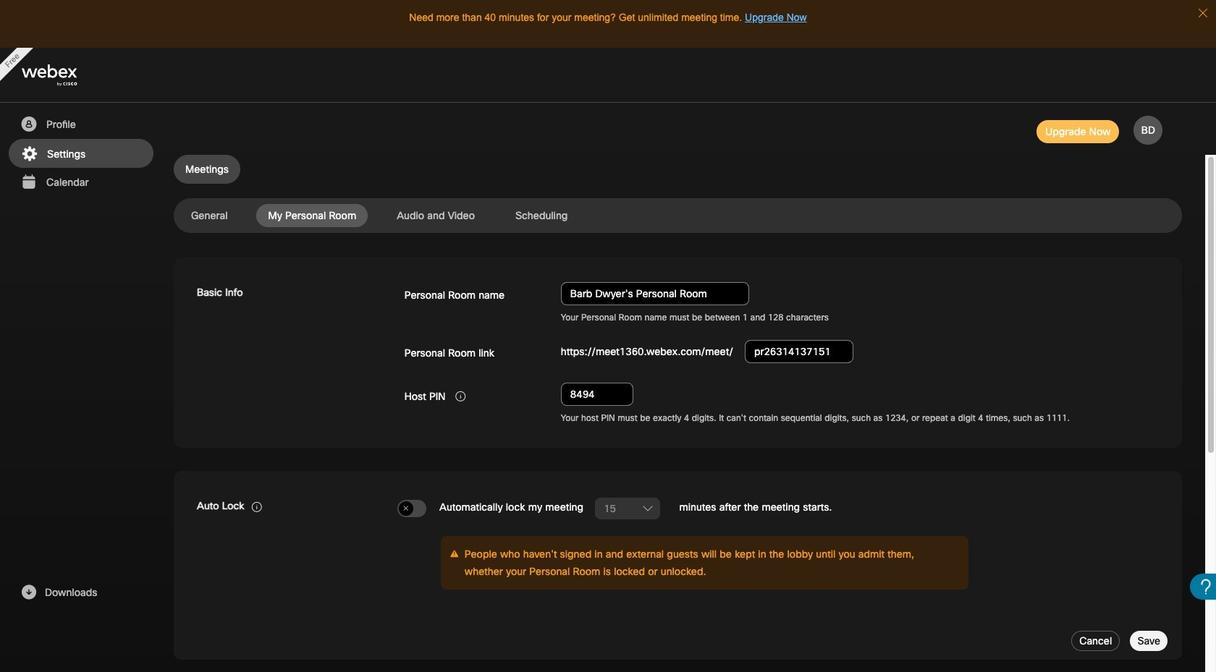 Task type: vqa. For each thing, say whether or not it's contained in the screenshot.
tab list
yes



Task type: locate. For each thing, give the bounding box(es) containing it.
alert
[[561, 313, 1160, 324]]

mds cancel_bold image
[[403, 505, 410, 514]]

cisco webex image
[[22, 65, 109, 86]]

mds content download_filled image
[[20, 585, 38, 602]]

None text field
[[561, 283, 750, 306], [745, 340, 854, 364], [561, 383, 634, 407], [561, 283, 750, 306], [745, 340, 854, 364], [561, 383, 634, 407]]

banner
[[0, 48, 1217, 103]]

mds people circle_filled image
[[20, 116, 38, 133]]

1 vertical spatial tab list
[[174, 204, 1183, 227]]

0 vertical spatial tab list
[[174, 155, 1183, 184]]

tab list
[[174, 155, 1183, 184], [174, 204, 1183, 227]]



Task type: describe. For each thing, give the bounding box(es) containing it.
mds meetings_filled image
[[20, 174, 38, 191]]

1 tab list from the top
[[174, 155, 1183, 184]]

mds settings_filled image
[[20, 146, 38, 163]]

2 tab list from the top
[[174, 204, 1183, 227]]



